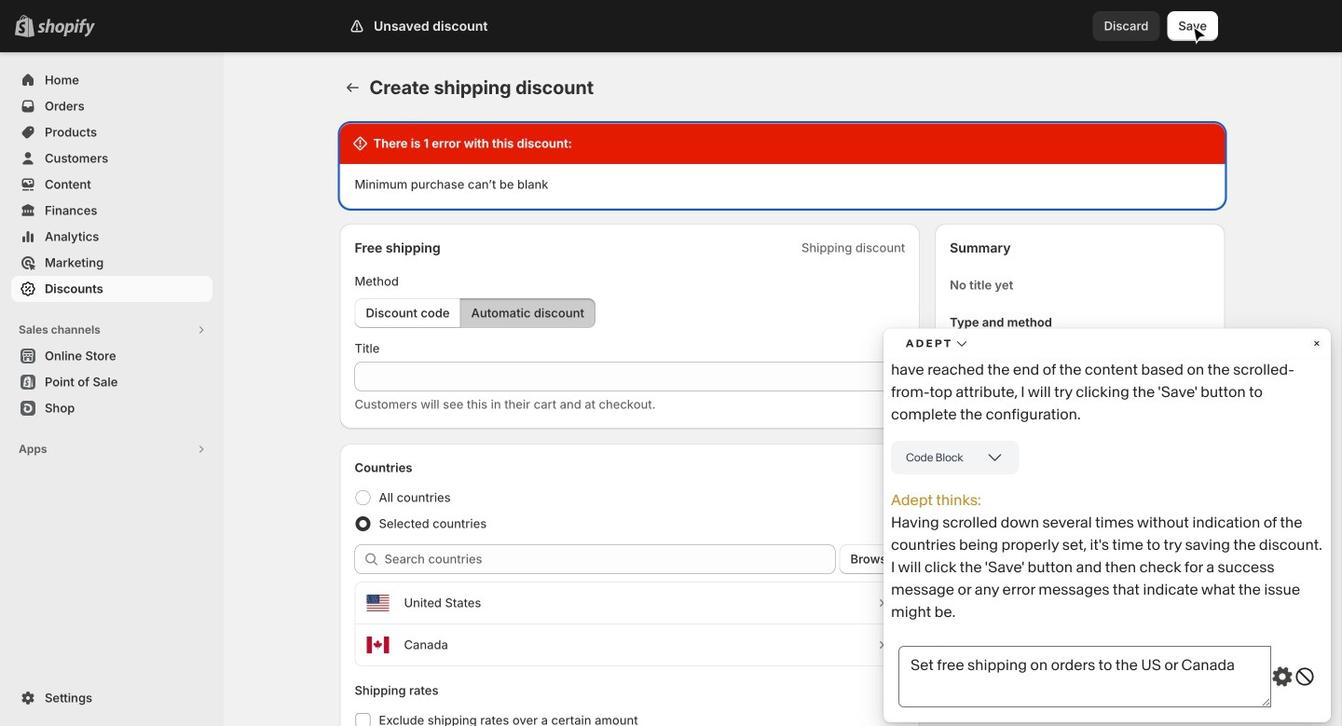 Task type: locate. For each thing, give the bounding box(es) containing it.
None text field
[[355, 362, 906, 392]]

shopify image
[[37, 18, 95, 37]]



Task type: vqa. For each thing, say whether or not it's contained in the screenshot.
Sunday element
no



Task type: describe. For each thing, give the bounding box(es) containing it.
Search countries text field
[[385, 545, 836, 574]]



